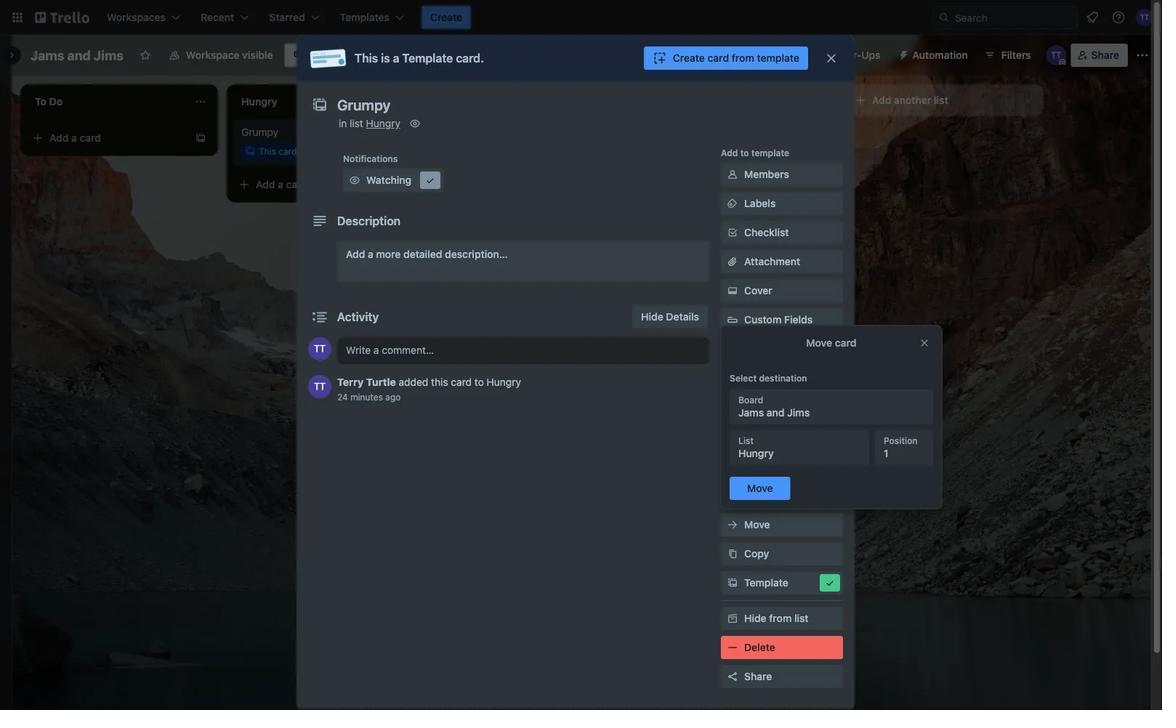 Task type: describe. For each thing, give the bounding box(es) containing it.
add a card for add a card button corresponding to leftmost create from template… icon
[[49, 132, 101, 144]]

sm image for cover
[[726, 284, 740, 298]]

sm image right watching
[[423, 173, 438, 188]]

jims inside board jams and jims
[[788, 407, 810, 419]]

24 minutes ago link
[[337, 392, 401, 402]]

description…
[[445, 248, 508, 260]]

0 horizontal spatial is
[[299, 146, 306, 156]]

board jams and jims
[[739, 395, 810, 419]]

24
[[337, 392, 348, 402]]

0 horizontal spatial create from template… image
[[195, 132, 207, 144]]

0 notifications image
[[1084, 9, 1102, 26]]

automation button
[[893, 44, 977, 67]]

this for this is a template card.
[[355, 51, 378, 65]]

added
[[399, 376, 429, 388]]

open information menu image
[[1112, 10, 1127, 25]]

create for create
[[431, 11, 463, 23]]

board for board jams and jims
[[739, 395, 764, 405]]

1 vertical spatial template
[[752, 148, 790, 158]]

sm image for automation
[[893, 44, 913, 64]]

Search field
[[951, 7, 1078, 28]]

1 horizontal spatial share button
[[1072, 44, 1129, 67]]

and inside text field
[[67, 47, 91, 63]]

this
[[431, 376, 448, 388]]

actions
[[721, 498, 754, 508]]

another
[[895, 94, 932, 106]]

detailed
[[404, 248, 443, 260]]

list for hide from list
[[795, 613, 809, 625]]

primary element
[[0, 0, 1163, 35]]

create button
[[422, 6, 471, 29]]

button
[[767, 461, 798, 473]]

add a card for add a card button associated with right create from template… icon
[[256, 179, 308, 191]]

sm image for copy
[[726, 547, 740, 561]]

1 vertical spatial share button
[[721, 665, 844, 689]]

2 vertical spatial hungry
[[739, 448, 774, 460]]

visible
[[242, 49, 273, 61]]

1 vertical spatial list
[[350, 117, 364, 129]]

add another list
[[873, 94, 949, 106]]

to inside terry turtle added this card to hungry 24 minutes ago
[[475, 376, 484, 388]]

as
[[772, 432, 783, 444]]

add a more detailed description…
[[346, 248, 508, 260]]

sm image for labels
[[726, 196, 740, 211]]

sm image for template
[[726, 576, 740, 591]]

members
[[745, 168, 790, 180]]

this is a template card.
[[355, 51, 484, 65]]

sm image for delete
[[726, 641, 740, 655]]

board for board
[[309, 49, 338, 61]]

add power-ups link
[[721, 367, 844, 390]]

create for create card from template
[[673, 52, 705, 64]]

1
[[884, 448, 889, 460]]

hide for hide details
[[642, 311, 664, 323]]

attachment button
[[721, 250, 844, 273]]

hide details link
[[633, 305, 708, 329]]

card inside terry turtle added this card to hungry 24 minutes ago
[[451, 376, 472, 388]]

template button
[[721, 572, 844, 595]]

1 vertical spatial ups
[[752, 351, 769, 361]]

cover
[[745, 285, 773, 297]]

and inside board jams and jims
[[767, 407, 785, 419]]

in list hungry
[[339, 117, 401, 129]]

power-ups button
[[799, 44, 890, 67]]

cover link
[[721, 279, 844, 303]]

0 horizontal spatial power-ups
[[721, 351, 769, 361]]

notifications
[[343, 153, 398, 164]]

attachment
[[745, 256, 801, 268]]

hide from list link
[[721, 607, 844, 631]]

custom fields button
[[721, 313, 844, 327]]

0 vertical spatial to
[[741, 148, 750, 158]]

copy link
[[721, 543, 844, 566]]

watching button
[[343, 169, 444, 192]]

add to template
[[721, 148, 790, 158]]

select destination
[[730, 373, 808, 383]]

template inside template button
[[745, 577, 789, 589]]

hungry link
[[366, 117, 401, 129]]

move for move card
[[807, 337, 833, 349]]

ago
[[386, 392, 401, 402]]

0 horizontal spatial hungry
[[366, 117, 401, 129]]

workspace visible
[[186, 49, 273, 61]]

sm image for hide from list
[[726, 612, 740, 626]]

1 vertical spatial automation
[[721, 409, 771, 420]]

minutes
[[351, 392, 383, 402]]

add a card button for right create from template… icon
[[233, 173, 396, 196]]

hide from list
[[745, 613, 809, 625]]

show menu image
[[1136, 48, 1151, 63]]

sm image for members
[[726, 167, 740, 182]]

mark as good idea
[[745, 432, 834, 444]]

mark
[[745, 432, 769, 444]]

create card from template button
[[644, 47, 809, 70]]

workspace visible button
[[160, 44, 282, 67]]

move for move
[[745, 519, 771, 531]]

move card
[[807, 337, 857, 349]]

position
[[884, 436, 918, 446]]



Task type: vqa. For each thing, say whether or not it's contained in the screenshot.
bottommost Jims
yes



Task type: locate. For each thing, give the bounding box(es) containing it.
add power-ups
[[745, 372, 820, 384]]

2 vertical spatial ups
[[801, 372, 820, 384]]

hide up delete
[[745, 613, 767, 625]]

to right this
[[475, 376, 484, 388]]

to
[[741, 148, 750, 158], [475, 376, 484, 388]]

share button down delete link
[[721, 665, 844, 689]]

move link
[[721, 513, 844, 537]]

workspace
[[186, 49, 240, 61]]

0 horizontal spatial hide
[[642, 311, 664, 323]]

switch to… image
[[10, 10, 25, 25]]

2 vertical spatial list
[[795, 613, 809, 625]]

1 horizontal spatial this
[[355, 51, 378, 65]]

sm image inside cover link
[[726, 284, 740, 298]]

0 horizontal spatial template
[[403, 51, 453, 65]]

list for add another list
[[935, 94, 949, 106]]

sm image
[[893, 44, 913, 64], [726, 167, 740, 182], [348, 173, 362, 188], [423, 173, 438, 188], [726, 225, 740, 240], [726, 284, 740, 298], [726, 612, 740, 626], [726, 641, 740, 655]]

share down delete
[[745, 671, 773, 683]]

sm image for checklist
[[726, 225, 740, 240]]

move inside move link
[[745, 519, 771, 531]]

list hungry
[[739, 436, 774, 460]]

create card from template
[[673, 52, 800, 64]]

list up delete link
[[795, 613, 809, 625]]

1 horizontal spatial power-
[[767, 372, 801, 384]]

good
[[785, 432, 811, 444]]

destination
[[760, 373, 808, 383]]

grumpy link
[[241, 125, 410, 140]]

from
[[732, 52, 755, 64], [770, 613, 792, 625]]

move
[[807, 337, 833, 349], [745, 519, 771, 531]]

0 horizontal spatial share
[[745, 671, 773, 683]]

1 horizontal spatial move
[[807, 337, 833, 349]]

grumpy
[[241, 126, 279, 138]]

add button button
[[721, 455, 844, 479]]

power-ups inside button
[[828, 49, 881, 61]]

template left card.
[[403, 51, 453, 65]]

0 horizontal spatial list
[[350, 117, 364, 129]]

sm image inside hide from list 'link'
[[726, 612, 740, 626]]

search image
[[939, 12, 951, 23]]

hide inside 'link'
[[745, 613, 767, 625]]

1 horizontal spatial board
[[739, 395, 764, 405]]

board left 'customize views' icon on the top left of the page
[[309, 49, 338, 61]]

1 vertical spatial create
[[673, 52, 705, 64]]

sm image inside members 'link'
[[726, 167, 740, 182]]

details
[[666, 311, 700, 323]]

hungry down mark
[[739, 448, 774, 460]]

sm image
[[408, 116, 423, 131], [726, 196, 740, 211], [726, 518, 740, 532], [726, 547, 740, 561], [726, 576, 740, 591], [823, 576, 838, 591]]

filters
[[1002, 49, 1032, 61]]

create
[[431, 11, 463, 23], [673, 52, 705, 64]]

list right in
[[350, 117, 364, 129]]

list inside "add another list" button
[[935, 94, 949, 106]]

template
[[403, 51, 453, 65], [745, 577, 789, 589]]

1 vertical spatial board
[[739, 395, 764, 405]]

ups inside button
[[862, 49, 881, 61]]

1 vertical spatial this
[[259, 146, 276, 156]]

is
[[381, 51, 390, 65], [299, 146, 306, 156]]

0 vertical spatial ups
[[862, 49, 881, 61]]

a
[[393, 51, 400, 65], [71, 132, 77, 144], [309, 146, 313, 156], [278, 179, 284, 191], [368, 248, 374, 260]]

hungry up notifications
[[366, 117, 401, 129]]

0 horizontal spatial and
[[67, 47, 91, 63]]

power-ups
[[828, 49, 881, 61], [721, 351, 769, 361]]

1 vertical spatial to
[[475, 376, 484, 388]]

add a card button for leftmost create from template… icon
[[26, 127, 189, 150]]

0 horizontal spatial add a card
[[49, 132, 101, 144]]

1 vertical spatial jims
[[788, 407, 810, 419]]

terry
[[337, 376, 364, 388]]

sm image left cover
[[726, 284, 740, 298]]

description
[[337, 214, 401, 228]]

0 vertical spatial add a card button
[[26, 127, 189, 150]]

this down grumpy
[[259, 146, 276, 156]]

delete link
[[721, 636, 844, 660]]

0 horizontal spatial share button
[[721, 665, 844, 689]]

1 horizontal spatial create from template… image
[[401, 179, 413, 191]]

select
[[730, 373, 757, 383]]

1 horizontal spatial from
[[770, 613, 792, 625]]

sm image down notifications
[[348, 173, 362, 188]]

sm image left checklist
[[726, 225, 740, 240]]

in
[[339, 117, 347, 129]]

0 vertical spatial power-ups
[[828, 49, 881, 61]]

add a card
[[49, 132, 101, 144], [256, 179, 308, 191]]

1 vertical spatial power-ups
[[721, 351, 769, 361]]

move up copy
[[745, 519, 771, 531]]

0 vertical spatial move
[[807, 337, 833, 349]]

jims left star or unstar board icon
[[94, 47, 124, 63]]

0 horizontal spatial jams
[[31, 47, 64, 63]]

0 horizontal spatial move
[[745, 519, 771, 531]]

checklist link
[[721, 221, 844, 244]]

ups up add another list
[[862, 49, 881, 61]]

1 vertical spatial template
[[745, 577, 789, 589]]

sm image for watching
[[348, 173, 362, 188]]

0 vertical spatial and
[[67, 47, 91, 63]]

0 horizontal spatial to
[[475, 376, 484, 388]]

board down select
[[739, 395, 764, 405]]

0 vertical spatial automation
[[913, 49, 969, 61]]

0 vertical spatial from
[[732, 52, 755, 64]]

fields
[[785, 314, 813, 326]]

1 vertical spatial add a card button
[[233, 173, 396, 196]]

is right 'customize views' icon on the top left of the page
[[381, 51, 390, 65]]

hide for hide from list
[[745, 613, 767, 625]]

1 horizontal spatial jams
[[739, 407, 765, 419]]

0 vertical spatial template
[[757, 52, 800, 64]]

1 vertical spatial power-
[[721, 351, 752, 361]]

0 horizontal spatial power-
[[721, 351, 752, 361]]

sm image up add another list
[[893, 44, 913, 64]]

labels
[[745, 197, 776, 209]]

jams and jims
[[31, 47, 124, 63]]

delete
[[745, 642, 776, 654]]

share
[[1092, 49, 1120, 61], [745, 671, 773, 683]]

1 vertical spatial add a card
[[256, 179, 308, 191]]

1 horizontal spatial hungry
[[487, 376, 521, 388]]

1 vertical spatial jams
[[739, 407, 765, 419]]

Write a comment text field
[[337, 337, 710, 364]]

list inside hide from list 'link'
[[795, 613, 809, 625]]

1 vertical spatial hide
[[745, 613, 767, 625]]

0 vertical spatial jims
[[94, 47, 124, 63]]

sm image inside the automation "button"
[[893, 44, 913, 64]]

customize views image
[[354, 48, 369, 63]]

share button down 0 notifications image
[[1072, 44, 1129, 67]]

is down grumpy link
[[299, 146, 306, 156]]

0 horizontal spatial jims
[[94, 47, 124, 63]]

sm image left the 'hide from list'
[[726, 612, 740, 626]]

hungry inside terry turtle added this card to hungry 24 minutes ago
[[487, 376, 521, 388]]

0 horizontal spatial add a card button
[[26, 127, 189, 150]]

1 horizontal spatial and
[[767, 407, 785, 419]]

2 horizontal spatial hungry
[[739, 448, 774, 460]]

sm image down add to template on the right of page
[[726, 167, 740, 182]]

this card is a template.
[[259, 146, 355, 156]]

labels link
[[721, 192, 844, 215]]

to up members
[[741, 148, 750, 158]]

0 horizontal spatial from
[[732, 52, 755, 64]]

board inside board jams and jims
[[739, 395, 764, 405]]

automation inside "button"
[[913, 49, 969, 61]]

hungry
[[366, 117, 401, 129], [487, 376, 521, 388], [739, 448, 774, 460]]

0 vertical spatial share button
[[1072, 44, 1129, 67]]

automation
[[913, 49, 969, 61], [721, 409, 771, 420]]

sm image for move
[[726, 518, 740, 532]]

sm image left delete
[[726, 641, 740, 655]]

0 horizontal spatial ups
[[752, 351, 769, 361]]

terry turtle (terryturtle) image
[[1137, 9, 1154, 26], [1047, 45, 1067, 65], [308, 337, 332, 361], [308, 375, 332, 399]]

sm image inside labels link
[[726, 196, 740, 211]]

1 horizontal spatial add a card button
[[233, 173, 396, 196]]

share button
[[1072, 44, 1129, 67], [721, 665, 844, 689]]

members link
[[721, 163, 844, 186]]

position 1
[[884, 436, 918, 460]]

hide left details
[[642, 311, 664, 323]]

list
[[935, 94, 949, 106], [350, 117, 364, 129], [795, 613, 809, 625]]

power-ups up select
[[721, 351, 769, 361]]

template inside button
[[757, 52, 800, 64]]

1 horizontal spatial jims
[[788, 407, 810, 419]]

1 horizontal spatial to
[[741, 148, 750, 158]]

jams inside board jams and jims
[[739, 407, 765, 419]]

template down copy
[[745, 577, 789, 589]]

2 vertical spatial power-
[[767, 372, 801, 384]]

add a more detailed description… link
[[337, 241, 710, 282]]

share left the show menu icon
[[1092, 49, 1120, 61]]

terry turtle added this card to hungry 24 minutes ago
[[337, 376, 521, 402]]

1 horizontal spatial share
[[1092, 49, 1120, 61]]

1 horizontal spatial ups
[[801, 372, 820, 384]]

jims
[[94, 47, 124, 63], [788, 407, 810, 419]]

1 vertical spatial from
[[770, 613, 792, 625]]

0 vertical spatial add a card
[[49, 132, 101, 144]]

Board name text field
[[23, 44, 131, 67]]

2 horizontal spatial ups
[[862, 49, 881, 61]]

1 vertical spatial move
[[745, 519, 771, 531]]

filters button
[[980, 44, 1036, 67]]

0 horizontal spatial this
[[259, 146, 276, 156]]

this
[[355, 51, 378, 65], [259, 146, 276, 156]]

0 vertical spatial share
[[1092, 49, 1120, 61]]

0 vertical spatial create from template… image
[[195, 132, 207, 144]]

1 horizontal spatial list
[[795, 613, 809, 625]]

0 horizontal spatial board
[[309, 49, 338, 61]]

sm image inside checklist link
[[726, 225, 740, 240]]

from inside button
[[732, 52, 755, 64]]

1 horizontal spatial template
[[745, 577, 789, 589]]

2 horizontal spatial power-
[[828, 49, 862, 61]]

watching
[[367, 174, 412, 186]]

automation down search image
[[913, 49, 969, 61]]

activity
[[337, 310, 379, 324]]

2 horizontal spatial list
[[935, 94, 949, 106]]

template
[[757, 52, 800, 64], [752, 148, 790, 158]]

template.
[[316, 146, 355, 156]]

hungry down write a comment text field
[[487, 376, 521, 388]]

sm image inside delete link
[[726, 641, 740, 655]]

1 horizontal spatial power-ups
[[828, 49, 881, 61]]

0 vertical spatial board
[[309, 49, 338, 61]]

1 horizontal spatial create
[[673, 52, 705, 64]]

add button
[[745, 461, 798, 473]]

hide
[[642, 311, 664, 323], [745, 613, 767, 625]]

0 vertical spatial jams
[[31, 47, 64, 63]]

1 vertical spatial and
[[767, 407, 785, 419]]

jims inside jams and jims text field
[[94, 47, 124, 63]]

0 vertical spatial hide
[[642, 311, 664, 323]]

1 vertical spatial hungry
[[487, 376, 521, 388]]

0 vertical spatial this
[[355, 51, 378, 65]]

0 vertical spatial template
[[403, 51, 453, 65]]

0 vertical spatial is
[[381, 51, 390, 65]]

board link
[[285, 44, 347, 67]]

None submit
[[730, 477, 791, 500]]

mark as good idea button
[[721, 426, 844, 449]]

1 horizontal spatial automation
[[913, 49, 969, 61]]

1 horizontal spatial is
[[381, 51, 390, 65]]

sm image inside copy link
[[726, 547, 740, 561]]

create from template… image
[[195, 132, 207, 144], [401, 179, 413, 191]]

custom fields
[[745, 314, 813, 326]]

1 horizontal spatial hide
[[745, 613, 767, 625]]

add a card button
[[26, 127, 189, 150], [233, 173, 396, 196]]

from inside 'link'
[[770, 613, 792, 625]]

and left star or unstar board icon
[[67, 47, 91, 63]]

1 horizontal spatial add a card
[[256, 179, 308, 191]]

this for this card is a template.
[[259, 146, 276, 156]]

automation up mark
[[721, 409, 771, 420]]

add another list button
[[847, 84, 1044, 116]]

jams inside text field
[[31, 47, 64, 63]]

0 vertical spatial hungry
[[366, 117, 401, 129]]

create inside primary 'element'
[[431, 11, 463, 23]]

hide details
[[642, 311, 700, 323]]

ups down the move card
[[801, 372, 820, 384]]

None text field
[[330, 92, 810, 118]]

1 vertical spatial share
[[745, 671, 773, 683]]

0 horizontal spatial create
[[431, 11, 463, 23]]

list right another
[[935, 94, 949, 106]]

power-ups up add another list
[[828, 49, 881, 61]]

1 vertical spatial is
[[299, 146, 306, 156]]

checklist
[[745, 227, 790, 239]]

turtle
[[366, 376, 396, 388]]

0 vertical spatial power-
[[828, 49, 862, 61]]

custom
[[745, 314, 782, 326]]

list
[[739, 436, 754, 446]]

ups up select destination
[[752, 351, 769, 361]]

sm image inside move link
[[726, 518, 740, 532]]

0 vertical spatial list
[[935, 94, 949, 106]]

and up "as" at the right of the page
[[767, 407, 785, 419]]

idea
[[814, 432, 834, 444]]

jams
[[31, 47, 64, 63], [739, 407, 765, 419]]

0 vertical spatial create
[[431, 11, 463, 23]]

move down fields
[[807, 337, 833, 349]]

star or unstar board image
[[140, 49, 151, 61]]

this right board link
[[355, 51, 378, 65]]

power- inside button
[[828, 49, 862, 61]]

card.
[[456, 51, 484, 65]]

power-
[[828, 49, 862, 61], [721, 351, 752, 361], [767, 372, 801, 384]]

more
[[376, 248, 401, 260]]

0 horizontal spatial automation
[[721, 409, 771, 420]]

and
[[67, 47, 91, 63], [767, 407, 785, 419]]

jims up good
[[788, 407, 810, 419]]

copy
[[745, 548, 770, 560]]



